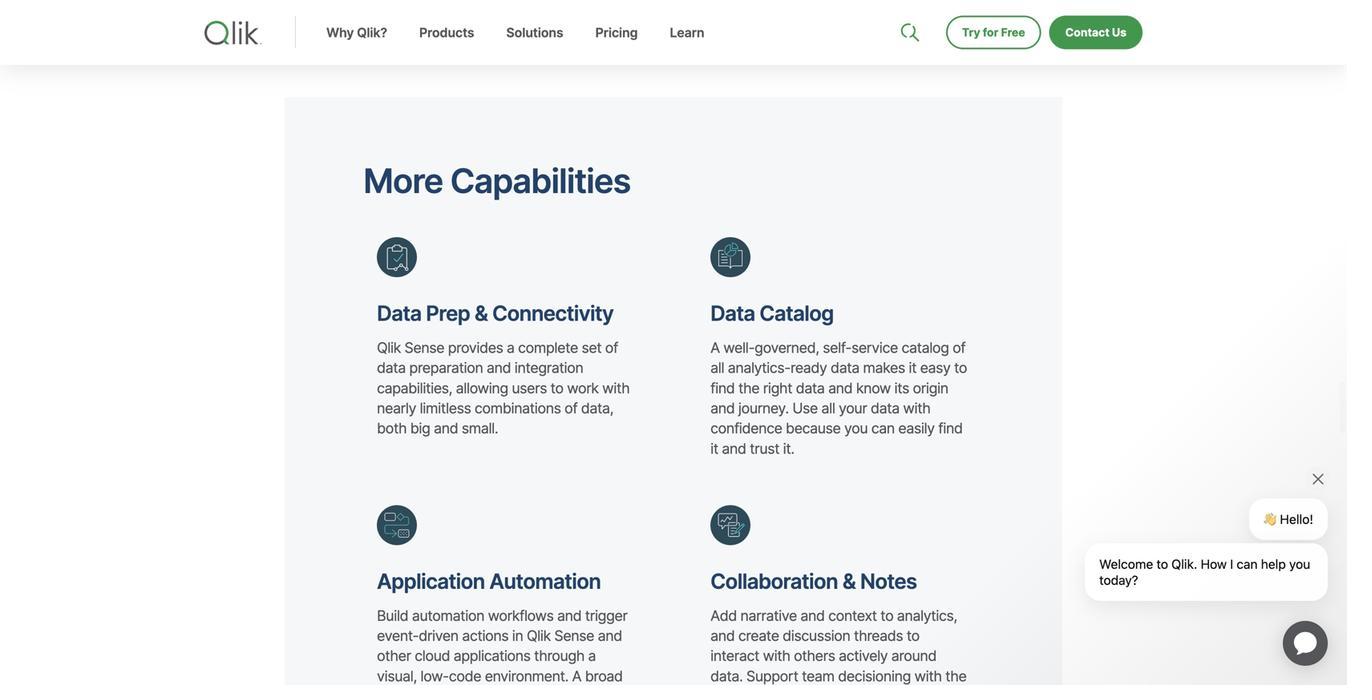 Task type: locate. For each thing, give the bounding box(es) containing it.
0 horizontal spatial a
[[507, 339, 515, 357]]

of for data prep & connectivity
[[605, 339, 618, 357]]

a inside build automation workflows and trigger event-driven actions in qlik sense and other cloud applications through a visual, low-code environment. a br
[[588, 648, 596, 666]]

qlik inside build automation workflows and trigger event-driven actions in qlik sense and other cloud applications through a visual, low-code environment. a br
[[527, 628, 551, 645]]

1 horizontal spatial it
[[909, 360, 917, 377]]

1 horizontal spatial find
[[939, 420, 963, 438]]

with
[[603, 380, 630, 397], [904, 400, 931, 418], [763, 648, 791, 666], [915, 668, 942, 686]]

self-
[[823, 339, 852, 357]]

data catalog
[[711, 301, 834, 327]]

all right use
[[822, 400, 836, 418]]

others
[[794, 648, 836, 666]]

data
[[377, 360, 406, 377], [831, 360, 860, 377], [796, 380, 825, 397], [871, 400, 900, 418]]

it.
[[783, 440, 795, 458]]

qlik inside qlik sense provides a complete set of data preparation and integration capabilities, allowing users to work with nearly limitless combinations of data, both big and small.
[[377, 339, 401, 357]]

pricing button
[[580, 25, 654, 65]]

1 vertical spatial sense
[[555, 628, 595, 645]]

use
[[793, 400, 818, 418]]

and left 'trigger'
[[558, 608, 582, 625]]

of right set
[[605, 339, 618, 357]]

all down well-
[[711, 360, 725, 377]]

to up 'threads'
[[881, 608, 894, 625]]

0 horizontal spatial data
[[377, 301, 422, 327]]

of
[[605, 339, 618, 357], [953, 339, 966, 357], [565, 400, 578, 418]]

contact us link
[[1050, 16, 1143, 49]]

and down 'trigger'
[[598, 628, 622, 645]]

sense inside qlik sense provides a complete set of data preparation and integration capabilities, allowing users to work with nearly limitless combinations of data, both big and small.
[[405, 339, 445, 357]]

data for data prep & connectivity
[[377, 301, 422, 327]]

trust
[[750, 440, 780, 458]]

1 horizontal spatial qlik
[[527, 628, 551, 645]]

it down confidence
[[711, 440, 719, 458]]

0 vertical spatial find
[[711, 380, 735, 397]]

1 vertical spatial &
[[843, 570, 856, 595]]

& up context
[[843, 570, 856, 595]]

0 vertical spatial a
[[711, 339, 720, 357]]

2 horizontal spatial of
[[953, 339, 966, 357]]

qlik?
[[357, 25, 387, 41]]

both
[[377, 420, 407, 438]]

0 horizontal spatial a
[[572, 668, 582, 686]]

data
[[377, 301, 422, 327], [711, 301, 755, 327]]

actively
[[839, 648, 888, 666]]

more
[[363, 161, 443, 201]]

contact
[[1066, 26, 1110, 39]]

free
[[1002, 26, 1026, 39]]

a well-governed, self-service catalog of all analytics-ready data makes it easy to find the right data and know its origin and journey. use all your data with confidence because you can easily find it and trust it.
[[711, 339, 968, 458]]

1 horizontal spatial data
[[711, 301, 755, 327]]

0 vertical spatial a
[[507, 339, 515, 357]]

1 vertical spatial a
[[588, 648, 596, 666]]

of down 'work'
[[565, 400, 578, 418]]

complete
[[518, 339, 578, 357]]

0 horizontal spatial sense
[[405, 339, 445, 357]]

with up easily
[[904, 400, 931, 418]]

data down self-
[[831, 360, 860, 377]]

application
[[1264, 603, 1348, 686]]

0 horizontal spatial of
[[565, 400, 578, 418]]

nearly
[[377, 400, 416, 418]]

and up confidence
[[711, 400, 735, 418]]

it
[[909, 360, 917, 377], [711, 440, 719, 458]]

0 horizontal spatial qlik
[[377, 339, 401, 357]]

ready
[[791, 360, 828, 377]]

with up support
[[763, 648, 791, 666]]

data up well-
[[711, 301, 755, 327]]

1 horizontal spatial a
[[588, 648, 596, 666]]

0 vertical spatial sense
[[405, 339, 445, 357]]

limitless
[[420, 400, 471, 418]]

a
[[507, 339, 515, 357], [588, 648, 596, 666]]

a
[[711, 339, 720, 357], [572, 668, 582, 686]]

easy
[[921, 360, 951, 377]]

and
[[487, 360, 511, 377], [829, 380, 853, 397], [711, 400, 735, 418], [434, 420, 458, 438], [722, 440, 747, 458], [558, 608, 582, 625], [801, 608, 825, 625], [598, 628, 622, 645], [711, 628, 735, 645]]

1 horizontal spatial of
[[605, 339, 618, 357]]

with up data,
[[603, 380, 630, 397]]

of inside a well-governed, self-service catalog of all analytics-ready data makes it easy to find the right data and know its origin and journey. use all your data with confidence because you can easily find it and trust it.
[[953, 339, 966, 357]]

a inside qlik sense provides a complete set of data preparation and integration capabilities, allowing users to work with nearly limitless combinations of data, both big and small.
[[507, 339, 515, 357]]

narrative
[[741, 608, 797, 625]]

build
[[377, 608, 409, 625]]

to inside a well-governed, self-service catalog of all analytics-ready data makes it easy to find the right data and know its origin and journey. use all your data with confidence because you can easily find it and trust it.
[[955, 360, 968, 377]]

2 data from the left
[[711, 301, 755, 327]]

sense up preparation
[[405, 339, 445, 357]]

to down integration
[[551, 380, 564, 397]]

1 horizontal spatial all
[[822, 400, 836, 418]]

data up capabilities,
[[377, 360, 406, 377]]

0 horizontal spatial all
[[711, 360, 725, 377]]

connectivity
[[493, 301, 614, 327]]

catalog
[[902, 339, 950, 357]]

work
[[567, 380, 599, 397]]

of right catalog
[[953, 339, 966, 357]]

solutions button
[[491, 25, 580, 65]]

&
[[475, 301, 488, 327], [843, 570, 856, 595]]

data left prep
[[377, 301, 422, 327]]

0 vertical spatial qlik
[[377, 339, 401, 357]]

of for data catalog
[[953, 339, 966, 357]]

try for free link
[[947, 16, 1042, 49]]

decisioning
[[839, 668, 911, 686]]

big
[[411, 420, 430, 438]]

and down add
[[711, 628, 735, 645]]

why qlik? button
[[311, 25, 403, 65]]

with inside qlik sense provides a complete set of data preparation and integration capabilities, allowing users to work with nearly limitless combinations of data, both big and small.
[[603, 380, 630, 397]]

1 vertical spatial a
[[572, 668, 582, 686]]

& right prep
[[475, 301, 488, 327]]

1 horizontal spatial sense
[[555, 628, 595, 645]]

data,
[[581, 400, 614, 418]]

qlik right in at the bottom
[[527, 628, 551, 645]]

find left "the"
[[711, 380, 735, 397]]

a right provides
[[507, 339, 515, 357]]

to right easy
[[955, 360, 968, 377]]

1 data from the left
[[377, 301, 422, 327]]

sense up through
[[555, 628, 595, 645]]

1 vertical spatial qlik
[[527, 628, 551, 645]]

qlik up capabilities,
[[377, 339, 401, 357]]

to up around
[[907, 628, 920, 645]]

easily
[[899, 420, 935, 438]]

sense
[[405, 339, 445, 357], [555, 628, 595, 645]]

a left well-
[[711, 339, 720, 357]]

0 horizontal spatial it
[[711, 440, 719, 458]]

learn
[[670, 25, 705, 41]]

a right through
[[588, 648, 596, 666]]

other
[[377, 648, 411, 666]]

can
[[872, 420, 895, 438]]

products button
[[403, 25, 491, 65]]

1 horizontal spatial a
[[711, 339, 720, 357]]

for
[[983, 26, 999, 39]]

and down confidence
[[722, 440, 747, 458]]

0 horizontal spatial &
[[475, 301, 488, 327]]

environment.
[[485, 668, 569, 686]]

find right easily
[[939, 420, 963, 438]]

data inside qlik sense provides a complete set of data preparation and integration capabilities, allowing users to work with nearly limitless combinations of data, both big and small.
[[377, 360, 406, 377]]

you
[[845, 420, 868, 438]]

try
[[963, 26, 981, 39]]

analytics-
[[728, 360, 791, 377]]

capabilities,
[[377, 380, 453, 397]]

to
[[955, 360, 968, 377], [551, 380, 564, 397], [881, 608, 894, 625], [907, 628, 920, 645]]

1 vertical spatial it
[[711, 440, 719, 458]]

sense inside build automation workflows and trigger event-driven actions in qlik sense and other cloud applications through a visual, low-code environment. a br
[[555, 628, 595, 645]]

qlik image
[[205, 21, 262, 45]]

0 vertical spatial it
[[909, 360, 917, 377]]

users
[[512, 380, 547, 397]]

find
[[711, 380, 735, 397], [939, 420, 963, 438]]

it left easy
[[909, 360, 917, 377]]

and up allowing
[[487, 360, 511, 377]]

a down through
[[572, 668, 582, 686]]

1 horizontal spatial &
[[843, 570, 856, 595]]

application automation
[[377, 570, 601, 595]]



Task type: vqa. For each thing, say whether or not it's contained in the screenshot.
have
no



Task type: describe. For each thing, give the bounding box(es) containing it.
around
[[892, 648, 937, 666]]

makes
[[864, 360, 906, 377]]

small.
[[462, 420, 498, 438]]

capabilities
[[450, 161, 631, 201]]

create
[[739, 628, 779, 645]]

prep
[[426, 301, 470, 327]]

the
[[739, 380, 760, 397]]

trigger
[[585, 608, 628, 625]]

try for free
[[963, 26, 1026, 39]]

context
[[829, 608, 877, 625]]

learn button
[[654, 25, 721, 65]]

pricing
[[596, 25, 638, 41]]

visual,
[[377, 668, 417, 686]]

why qlik?
[[327, 25, 387, 41]]

qlik sense provides a complete set of data preparation and integration capabilities, allowing users to work with nearly limitless combinations of data, both big and small.
[[377, 339, 630, 438]]

1 vertical spatial find
[[939, 420, 963, 438]]

journey.
[[739, 400, 789, 418]]

a inside a well-governed, self-service catalog of all analytics-ready data makes it easy to find the right data and know its origin and journey. use all your data with confidence because you can easily find it and trust it.
[[711, 339, 720, 357]]

preparation
[[409, 360, 483, 377]]

applications
[[454, 648, 531, 666]]

products
[[420, 25, 475, 41]]

data prep & connectivity
[[377, 301, 614, 327]]

with down around
[[915, 668, 942, 686]]

0 horizontal spatial find
[[711, 380, 735, 397]]

automation
[[490, 570, 601, 595]]

login image
[[1092, 0, 1105, 13]]

through
[[534, 648, 585, 666]]

a inside build automation workflows and trigger event-driven actions in qlik sense and other cloud applications through a visual, low-code environment. a br
[[572, 668, 582, 686]]

integration
[[515, 360, 584, 377]]

0 vertical spatial all
[[711, 360, 725, 377]]

automation
[[412, 608, 485, 625]]

set
[[582, 339, 602, 357]]

and down limitless
[[434, 420, 458, 438]]

actions
[[462, 628, 509, 645]]

origin
[[913, 380, 949, 397]]

discussion
[[783, 628, 851, 645]]

data down the ready
[[796, 380, 825, 397]]

threads
[[854, 628, 904, 645]]

code
[[449, 668, 481, 686]]

in
[[512, 628, 523, 645]]

notes
[[861, 570, 917, 595]]

know
[[857, 380, 891, 397]]

build automation workflows and trigger event-driven actions in qlik sense and other cloud applications through a visual, low-code environment. a br
[[377, 608, 628, 686]]

driven
[[419, 628, 459, 645]]

collaboration & notes
[[711, 570, 917, 595]]

governed,
[[755, 339, 820, 357]]

analytics,
[[898, 608, 958, 625]]

add
[[711, 608, 737, 625]]

why
[[327, 25, 354, 41]]

support
[[747, 668, 799, 686]]

event-
[[377, 628, 419, 645]]

more capabilities
[[363, 161, 631, 201]]

and up discussion
[[801, 608, 825, 625]]

data.
[[711, 668, 743, 686]]

low-
[[421, 668, 449, 686]]

contact us
[[1066, 26, 1127, 39]]

and up your
[[829, 380, 853, 397]]

combinations
[[475, 400, 561, 418]]

catalog
[[760, 301, 834, 327]]

0 vertical spatial &
[[475, 301, 488, 327]]

because
[[786, 420, 841, 438]]

data for data catalog
[[711, 301, 755, 327]]

right
[[764, 380, 793, 397]]

to inside qlik sense provides a complete set of data preparation and integration capabilities, allowing users to work with nearly limitless combinations of data, both big and small.
[[551, 380, 564, 397]]

provides
[[448, 339, 503, 357]]

us
[[1113, 26, 1127, 39]]

your
[[839, 400, 868, 418]]

interact
[[711, 648, 760, 666]]

application
[[377, 570, 485, 595]]

solutions
[[507, 25, 564, 41]]

add narrative and context to analytics, and create discussion threads to interact with others actively around data. support team decisioning with 
[[711, 608, 967, 686]]

data up can
[[871, 400, 900, 418]]

service
[[852, 339, 898, 357]]

well-
[[724, 339, 755, 357]]

workflows
[[488, 608, 554, 625]]

confidence
[[711, 420, 783, 438]]

its
[[895, 380, 910, 397]]

with inside a well-governed, self-service catalog of all analytics-ready data makes it easy to find the right data and know its origin and journey. use all your data with confidence because you can easily find it and trust it.
[[904, 400, 931, 418]]

team
[[802, 668, 835, 686]]

1 vertical spatial all
[[822, 400, 836, 418]]



